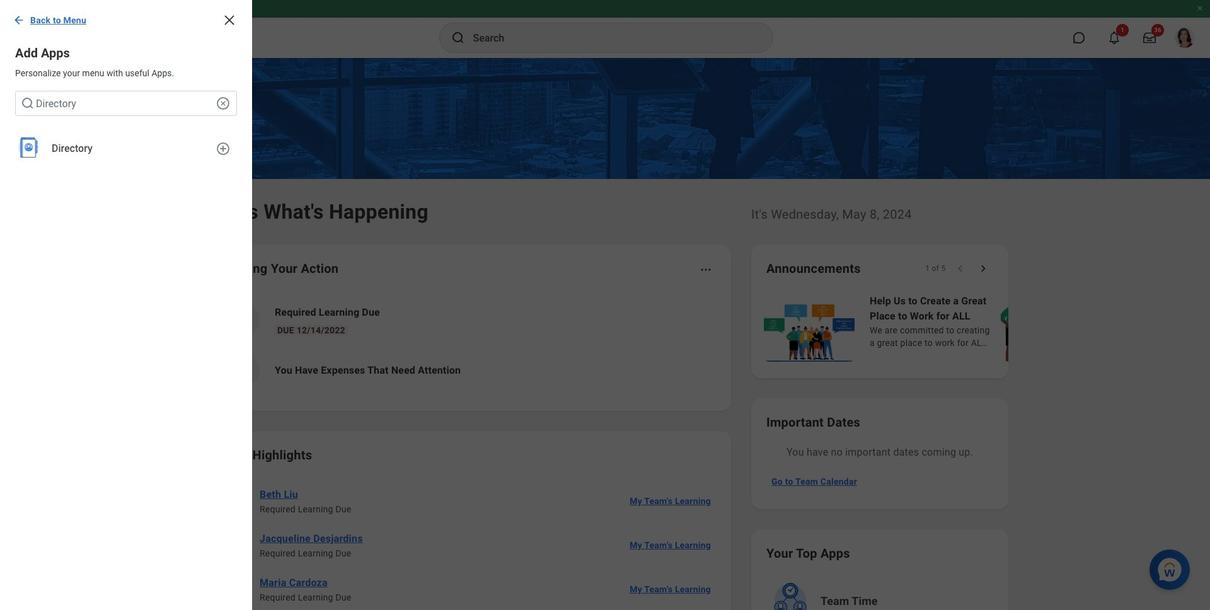 Task type: describe. For each thing, give the bounding box(es) containing it.
arrow left image
[[13, 14, 25, 26]]

search image
[[450, 30, 465, 45]]

inbox large image
[[1143, 32, 1156, 44]]

book open image
[[235, 311, 254, 330]]

search image
[[20, 96, 35, 111]]

close environment banner image
[[1196, 4, 1204, 12]]

profile logan mcneil element
[[1167, 24, 1203, 52]]

Search field
[[15, 91, 237, 116]]

notifications large image
[[1108, 32, 1121, 44]]

global navigation dialog
[[0, 0, 252, 610]]

dashboard expenses image
[[235, 361, 254, 380]]



Task type: locate. For each thing, give the bounding box(es) containing it.
chevron right small image
[[977, 262, 990, 275]]

chevron left small image
[[954, 262, 967, 275]]

list
[[761, 292, 1210, 363], [217, 295, 716, 396], [217, 479, 716, 610]]

banner
[[0, 0, 1210, 58]]

status
[[925, 263, 945, 274]]

x image
[[222, 13, 237, 28]]

main content
[[0, 58, 1210, 610]]

x circle image
[[216, 96, 231, 111]]

plus circle image
[[216, 141, 231, 156]]



Task type: vqa. For each thing, say whether or not it's contained in the screenshot.
fullscreen image
no



